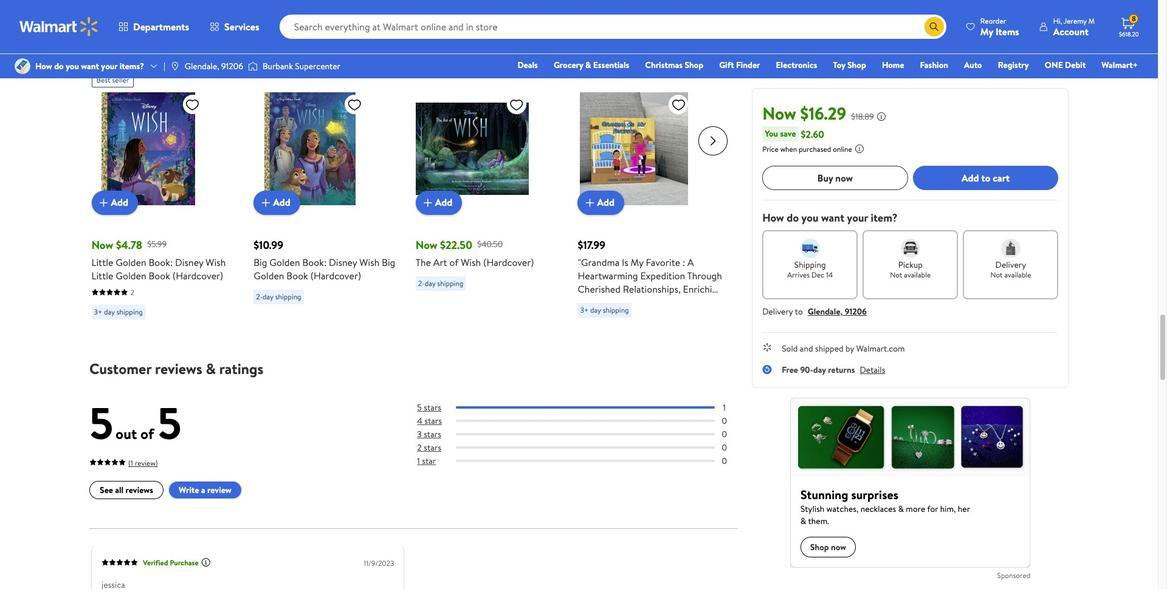 Task type: vqa. For each thing, say whether or not it's contained in the screenshot.
Big 2-day shipping
yes



Task type: describe. For each thing, give the bounding box(es) containing it.
services
[[224, 20, 259, 33]]

delivery to glendale, 91206
[[763, 306, 867, 318]]

glendale, 91206
[[185, 60, 243, 72]]

details button
[[860, 364, 885, 376]]

shop for toy shop
[[848, 59, 866, 71]]

$10.99
[[254, 237, 283, 253]]

capital one  earn 5% cash back on walmart.com. see if you're pre-approved with no credit risk. learn more element
[[599, 0, 641, 12]]

2 little from the top
[[92, 269, 113, 282]]

you for how do you want your items?
[[66, 60, 79, 72]]

details
[[860, 364, 885, 376]]

$18.89
[[851, 111, 874, 123]]

journey,
[[629, 296, 665, 309]]

stars for 5 stars
[[424, 402, 441, 414]]

$17.99 "grandma is my favorite : a heartwarming expedition through cherished relationships, enriching your child's journey, hardcover (isbn: 9781961011137)"
[[578, 237, 723, 323]]

(isbn:
[[578, 309, 605, 323]]

grocery & essentials
[[554, 59, 630, 71]]

items
[[996, 25, 1019, 38]]

$4.78
[[116, 237, 142, 253]]

do for how do you want your items?
[[54, 60, 64, 72]]

:
[[683, 256, 685, 269]]

now for now $16.29
[[763, 102, 796, 125]]

1 for 1
[[723, 402, 726, 414]]

2-day shipping for $22.50
[[418, 278, 464, 289]]

verified purchase information image
[[201, 558, 210, 567]]

now $16.29
[[763, 102, 847, 125]]

(1
[[128, 458, 133, 468]]

add to favorites list, big golden book: disney wish big golden book (hardcover) image
[[347, 97, 362, 112]]

1 star
[[417, 455, 436, 467]]

add button for now
[[416, 191, 462, 215]]

add for $10.99
[[273, 196, 290, 209]]

intent image for shipping image
[[801, 239, 820, 258]]

0 horizontal spatial 3+ day shipping
[[94, 307, 143, 317]]

product group containing now $22.50
[[416, 68, 561, 338]]

$618.20
[[1119, 30, 1139, 38]]

walmart.com
[[856, 343, 905, 355]]

enriching
[[683, 282, 723, 296]]

(1 review) link
[[89, 456, 158, 469]]

the
[[416, 256, 431, 269]]

fashion link
[[915, 58, 954, 72]]

stars for 4 stars
[[424, 415, 442, 427]]

2 for 2
[[130, 287, 134, 298]]

intent image for pickup image
[[901, 239, 920, 258]]

14
[[826, 270, 833, 280]]

toy shop
[[833, 59, 866, 71]]

1 add button from the left
[[92, 191, 138, 215]]

ratings
[[219, 358, 263, 379]]

gift finder
[[719, 59, 760, 71]]

add to cart image
[[583, 195, 597, 210]]

do for how do you want your item?
[[787, 210, 799, 226]]

products
[[89, 43, 136, 59]]

through
[[687, 269, 722, 282]]

book inside now $4.78 $5.99 little golden book: disney wish little golden book (hardcover)
[[149, 269, 170, 282]]

shipping up customer
[[117, 307, 143, 317]]

christmas shop link
[[640, 58, 709, 72]]

day for $22.50
[[425, 278, 436, 289]]

90-
[[800, 364, 813, 376]]

customer
[[89, 358, 151, 379]]

want for items?
[[81, 60, 99, 72]]

grocery & essentials link
[[548, 58, 635, 72]]

walmart+
[[1102, 59, 1138, 71]]

fashion
[[920, 59, 949, 71]]

little golden book: disney wish little golden book (hardcover) image
[[92, 92, 205, 205]]

buy now
[[818, 171, 853, 185]]

walmart+ link
[[1096, 58, 1144, 72]]

$16.29
[[801, 102, 847, 125]]

1 horizontal spatial 5
[[157, 392, 181, 453]]

stars for 2 stars
[[424, 442, 441, 454]]

$17.99
[[578, 237, 606, 253]]

to for delivery
[[795, 306, 803, 318]]

legal information image
[[855, 144, 865, 154]]

add to favorites list, the art of wish (hardcover) image
[[509, 97, 524, 112]]

8
[[1132, 13, 1136, 24]]

write a review
[[178, 485, 231, 497]]

1 horizontal spatial 3+ day shipping
[[580, 305, 629, 315]]

progress bar for 1 star
[[456, 460, 715, 463]]

purchased
[[799, 144, 831, 154]]

item?
[[871, 210, 898, 226]]

add button for $10.99
[[254, 191, 300, 215]]

2- for big
[[256, 292, 263, 302]]

Walmart Site-Wide search field
[[279, 15, 947, 39]]

hi,
[[1054, 16, 1062, 26]]

day up customer
[[104, 307, 115, 317]]

(1 review)
[[128, 458, 158, 468]]

wish inside $10.99 big golden book: disney wish big golden book (hardcover)
[[360, 256, 380, 269]]

jeremy
[[1064, 16, 1087, 26]]

available for delivery
[[1005, 270, 1031, 280]]

delivery not available
[[991, 259, 1031, 280]]

free 90-day returns details
[[782, 364, 885, 376]]

$5.99
[[147, 238, 167, 251]]

add inside 'button'
[[962, 171, 979, 185]]

progress bar for 3 stars
[[456, 433, 715, 436]]

free
[[782, 364, 798, 376]]

2 for 2 stars
[[417, 442, 422, 454]]

next slide for products you may also like list image
[[699, 126, 728, 155]]

your
[[578, 296, 597, 309]]

write
[[178, 485, 199, 497]]

electronics
[[776, 59, 817, 71]]

shipping arrives dec 14
[[787, 259, 833, 280]]

buy
[[818, 171, 833, 185]]

1 vertical spatial sponsored
[[997, 571, 1031, 581]]

best seller
[[96, 74, 129, 85]]

0 horizontal spatial &
[[206, 358, 215, 379]]

progress bar for 2 stars
[[456, 447, 715, 449]]

see all reviews
[[99, 485, 153, 497]]

arrives
[[787, 270, 810, 280]]

out
[[115, 423, 137, 444]]

 image for burbank supercenter
[[248, 60, 258, 72]]

supercenter
[[295, 60, 341, 72]]

now $4.78 $5.99 little golden book: disney wish little golden book (hardcover)
[[92, 237, 226, 282]]

christmas
[[645, 59, 683, 71]]

0 for 3 stars
[[722, 428, 727, 441]]

book: inside $10.99 big golden book: disney wish big golden book (hardcover)
[[302, 256, 327, 269]]

intent image for delivery image
[[1001, 239, 1021, 258]]

0 for 2 stars
[[722, 442, 727, 454]]

1 little from the top
[[92, 256, 113, 269]]

add button for $17.99
[[578, 191, 624, 215]]

see
[[99, 485, 113, 497]]

delivery for not
[[996, 259, 1027, 271]]

|
[[164, 60, 165, 72]]

11/9/2023
[[364, 559, 394, 569]]

sold and shipped by walmart.com
[[782, 343, 905, 355]]

m
[[1089, 16, 1095, 26]]

glendale, 91206 button
[[808, 306, 867, 318]]

grocery
[[554, 59, 583, 71]]

wish inside now $4.78 $5.99 little golden book: disney wish little golden book (hardcover)
[[206, 256, 226, 269]]

art
[[433, 256, 447, 269]]

shipping for "grandma
[[603, 305, 629, 315]]

star
[[422, 455, 436, 467]]

1 horizontal spatial 3+
[[580, 305, 589, 315]]

home
[[882, 59, 904, 71]]

your for items?
[[101, 60, 118, 72]]

your for item?
[[847, 210, 868, 226]]

not for pickup
[[890, 270, 903, 280]]

my inside $17.99 "grandma is my favorite : a heartwarming expedition through cherished relationships, enriching your child's journey, hardcover (isbn: 9781961011137)"
[[631, 256, 644, 269]]

review)
[[135, 458, 158, 468]]

1 big from the left
[[254, 256, 267, 269]]

disney inside now $4.78 $5.99 little golden book: disney wish little golden book (hardcover)
[[175, 256, 203, 269]]

departments
[[133, 20, 189, 33]]

$2.60
[[801, 127, 824, 141]]

departments button
[[108, 12, 199, 41]]

day for big
[[263, 292, 273, 302]]

walmart image
[[19, 17, 98, 36]]

"grandma
[[578, 256, 620, 269]]

sold
[[782, 343, 798, 355]]



Task type: locate. For each thing, give the bounding box(es) containing it.
add button up $10.99 at the top left of page
[[254, 191, 300, 215]]

big down $10.99 at the top left of page
[[254, 256, 267, 269]]

1 0 from the top
[[722, 415, 727, 427]]

& right grocery
[[586, 59, 591, 71]]

of right out
[[140, 423, 154, 444]]

4 progress bar from the top
[[456, 447, 715, 449]]

1 vertical spatial of
[[140, 423, 154, 444]]

not inside delivery not available
[[991, 270, 1003, 280]]

0 horizontal spatial big
[[254, 256, 267, 269]]

add up $22.50
[[435, 196, 453, 209]]

 image left burbank
[[248, 60, 258, 72]]

to down arrives
[[795, 306, 803, 318]]

available inside delivery not available
[[1005, 270, 1031, 280]]

reorder
[[981, 16, 1006, 26]]

add up $10.99 at the top left of page
[[273, 196, 290, 209]]

you save $2.60
[[765, 127, 824, 141]]

3 progress bar from the top
[[456, 433, 715, 436]]

5
[[89, 392, 113, 453], [157, 392, 181, 453], [417, 402, 422, 414]]

delivery down intent image for delivery
[[996, 259, 1027, 271]]

add button up $17.99
[[578, 191, 624, 215]]

1 horizontal spatial available
[[1005, 270, 1031, 280]]

4 0 from the top
[[722, 455, 727, 467]]

write a review link
[[168, 482, 242, 500]]

purchase
[[170, 558, 198, 568]]

0 vertical spatial glendale,
[[185, 60, 219, 72]]

pickup not available
[[890, 259, 931, 280]]

0 horizontal spatial delivery
[[763, 306, 793, 318]]

2 horizontal spatial now
[[763, 102, 796, 125]]

the art of wish (hardcover) image
[[416, 92, 529, 205]]

0 vertical spatial &
[[586, 59, 591, 71]]

not inside pickup not available
[[890, 270, 903, 280]]

0 horizontal spatial do
[[54, 60, 64, 72]]

1 vertical spatial your
[[847, 210, 868, 226]]

0 horizontal spatial  image
[[15, 58, 30, 74]]

0 vertical spatial 91206
[[221, 60, 243, 72]]

add button up $22.50
[[416, 191, 462, 215]]

1 not from the left
[[890, 270, 903, 280]]

now
[[763, 102, 796, 125], [92, 237, 113, 253], [416, 237, 438, 253]]

not down intent image for delivery
[[991, 270, 1003, 280]]

product group containing now $4.78
[[92, 68, 237, 338]]

and
[[800, 343, 813, 355]]

0 horizontal spatial 2
[[130, 287, 134, 298]]

2 down now $4.78 $5.99 little golden book: disney wish little golden book (hardcover)
[[130, 287, 134, 298]]

0 vertical spatial of
[[450, 256, 459, 269]]

$22.50
[[440, 237, 472, 253]]

add button up $4.78
[[92, 191, 138, 215]]

0 horizontal spatial to
[[795, 306, 803, 318]]

add to favorites list, "grandma is my favorite : a heartwarming expedition through cherished relationships, enriching your child's journey, hardcover (isbn: 9781961011137)" image
[[672, 97, 686, 112]]

 image
[[170, 61, 180, 71]]

91206 up by
[[845, 306, 867, 318]]

1 available from the left
[[904, 270, 931, 280]]

(hardcover) inside now $22.50 $40.50 the art of wish (hardcover)
[[483, 256, 534, 269]]

1 horizontal spatial book
[[287, 269, 308, 282]]

wish inside now $22.50 $40.50 the art of wish (hardcover)
[[461, 256, 481, 269]]

1 vertical spatial how
[[763, 210, 784, 226]]

2 add to cart image from the left
[[259, 195, 273, 210]]

1 horizontal spatial delivery
[[996, 259, 1027, 271]]

5 right out
[[157, 392, 181, 453]]

relationships,
[[623, 282, 681, 296]]

0 horizontal spatial 2-
[[256, 292, 263, 302]]

1 vertical spatial &
[[206, 358, 215, 379]]

add up $17.99
[[597, 196, 615, 209]]

91206 down like
[[221, 60, 243, 72]]

expedition
[[641, 269, 685, 282]]

my inside 'reorder my items'
[[981, 25, 994, 38]]

1 vertical spatial you
[[66, 60, 79, 72]]

services button
[[199, 12, 270, 41]]

3 0 from the top
[[722, 442, 727, 454]]

0 vertical spatial 1
[[723, 402, 726, 414]]

disney inside $10.99 big golden book: disney wish big golden book (hardcover)
[[329, 256, 357, 269]]

shipping for big
[[275, 292, 301, 302]]

stars
[[424, 402, 441, 414], [424, 415, 442, 427], [424, 428, 441, 441], [424, 442, 441, 454]]

1 vertical spatial 1
[[417, 455, 420, 467]]

shop right christmas
[[685, 59, 704, 71]]

1 horizontal spatial 91206
[[845, 306, 867, 318]]

0 horizontal spatial glendale,
[[185, 60, 219, 72]]

to inside 'button'
[[982, 171, 991, 185]]

1 horizontal spatial now
[[416, 237, 438, 253]]

progress bar for 5 stars
[[456, 406, 715, 409]]

delivery inside delivery not available
[[996, 259, 1027, 271]]

all
[[115, 485, 123, 497]]

2 horizontal spatial add to cart image
[[421, 195, 435, 210]]

5 for 5 stars
[[417, 402, 422, 414]]

add up $4.78
[[111, 196, 128, 209]]

do down walmart image
[[54, 60, 64, 72]]

of right art
[[450, 256, 459, 269]]

a
[[688, 256, 694, 269]]

now for now $4.78 $5.99 little golden book: disney wish little golden book (hardcover)
[[92, 237, 113, 253]]

1 vertical spatial reviews
[[125, 485, 153, 497]]

heartwarming
[[578, 269, 638, 282]]

1 vertical spatial 2-
[[256, 292, 263, 302]]

to
[[982, 171, 991, 185], [795, 306, 803, 318]]

delivery for to
[[763, 306, 793, 318]]

stars right 3
[[424, 428, 441, 441]]

2 horizontal spatial wish
[[461, 256, 481, 269]]

now up you
[[763, 102, 796, 125]]

1 horizontal spatial not
[[991, 270, 1003, 280]]

search icon image
[[930, 22, 939, 32]]

best
[[96, 74, 110, 85]]

want for item?
[[821, 210, 845, 226]]

1 horizontal spatial do
[[787, 210, 799, 226]]

one debit
[[1045, 59, 1086, 71]]

reviews right customer
[[155, 358, 202, 379]]

2 0 from the top
[[722, 428, 727, 441]]

2-day shipping down $10.99 at the top left of page
[[256, 292, 301, 302]]

 image down walmart image
[[15, 58, 30, 74]]

capitalone image
[[186, 0, 235, 22]]

0 vertical spatial how
[[35, 60, 52, 72]]

0 for 1 star
[[722, 455, 727, 467]]

2- down $10.99 at the top left of page
[[256, 292, 263, 302]]

(hardcover) inside $10.99 big golden book: disney wish big golden book (hardcover)
[[310, 269, 361, 282]]

3+ day shipping down cherished
[[580, 305, 629, 315]]

reviews
[[155, 358, 202, 379], [125, 485, 153, 497]]

2 book: from the left
[[302, 256, 327, 269]]

add to favorites list, little golden book: disney wish little golden book (hardcover) image
[[185, 97, 200, 112]]

0 horizontal spatial my
[[631, 256, 644, 269]]

1 horizontal spatial you
[[139, 43, 158, 59]]

now up the
[[416, 237, 438, 253]]

3+ day shipping
[[580, 305, 629, 315], [94, 307, 143, 317]]

5 out of 5
[[89, 392, 181, 453]]

review
[[207, 485, 231, 497]]

deals link
[[512, 58, 543, 72]]

big left the
[[382, 256, 395, 269]]

0 vertical spatial delivery
[[996, 259, 1027, 271]]

0 horizontal spatial 1
[[417, 455, 420, 467]]

add
[[962, 171, 979, 185], [111, 196, 128, 209], [273, 196, 290, 209], [435, 196, 453, 209], [597, 196, 615, 209]]

you down walmart image
[[66, 60, 79, 72]]

0 vertical spatial my
[[981, 25, 994, 38]]

2 vertical spatial you
[[802, 210, 819, 226]]

my left items
[[981, 25, 994, 38]]

1 horizontal spatial 2
[[417, 442, 422, 454]]

your up best seller at left top
[[101, 60, 118, 72]]

2-day shipping
[[418, 278, 464, 289], [256, 292, 301, 302]]

stars for 3 stars
[[424, 428, 441, 441]]

stars down the 3 stars at left
[[424, 442, 441, 454]]

0 horizontal spatial add to cart image
[[96, 195, 111, 210]]

1 vertical spatial 91206
[[845, 306, 867, 318]]

2 horizontal spatial 5
[[417, 402, 422, 414]]

1 horizontal spatial 1
[[723, 402, 726, 414]]

toy shop link
[[828, 58, 872, 72]]

0 horizontal spatial (hardcover)
[[173, 269, 223, 282]]

1 vertical spatial to
[[795, 306, 803, 318]]

5 stars
[[417, 402, 441, 414]]

1 horizontal spatial want
[[821, 210, 845, 226]]

reorder my items
[[981, 16, 1019, 38]]

burbank
[[263, 60, 293, 72]]

3 wish from the left
[[461, 256, 481, 269]]

0 horizontal spatial of
[[140, 423, 154, 444]]

1 horizontal spatial how
[[763, 210, 784, 226]]

when
[[780, 144, 797, 154]]

3+
[[580, 305, 589, 315], [94, 307, 102, 317]]

$10.99 big golden book: disney wish big golden book (hardcover)
[[254, 237, 395, 282]]

1 horizontal spatial glendale,
[[808, 306, 843, 318]]

glendale, down 14
[[808, 306, 843, 318]]

1 vertical spatial 2-day shipping
[[256, 292, 301, 302]]

electronics link
[[771, 58, 823, 72]]

how for how do you want your item?
[[763, 210, 784, 226]]

 image
[[15, 58, 30, 74], [248, 60, 258, 72]]

 image for how do you want your items?
[[15, 58, 30, 74]]

add to cart
[[962, 171, 1010, 185]]

0 vertical spatial want
[[81, 60, 99, 72]]

0 horizontal spatial 5
[[89, 392, 113, 453]]

2-day shipping for big
[[256, 292, 301, 302]]

4 stars
[[417, 415, 442, 427]]

1 horizontal spatial your
[[847, 210, 868, 226]]

1 horizontal spatial reviews
[[155, 358, 202, 379]]

sponsored
[[704, 48, 738, 58], [997, 571, 1031, 581]]

cart
[[993, 171, 1010, 185]]

verified
[[143, 558, 168, 568]]

1 progress bar from the top
[[456, 406, 715, 409]]

registry link
[[993, 58, 1035, 72]]

0 vertical spatial do
[[54, 60, 64, 72]]

stars up 4 stars
[[424, 402, 441, 414]]

2 down 3
[[417, 442, 422, 454]]

want up best
[[81, 60, 99, 72]]

book: inside now $4.78 $5.99 little golden book: disney wish little golden book (hardcover)
[[149, 256, 173, 269]]

2 disney from the left
[[329, 256, 357, 269]]

1 for 1 star
[[417, 455, 420, 467]]

big golden book: disney wish big golden book (hardcover) image
[[254, 92, 367, 205]]

you
[[765, 128, 778, 140]]

4 add button from the left
[[578, 191, 624, 215]]

day left returns
[[813, 364, 826, 376]]

1 horizontal spatial my
[[981, 25, 994, 38]]

0 vertical spatial you
[[139, 43, 158, 59]]

(hardcover) inside now $4.78 $5.99 little golden book: disney wish little golden book (hardcover)
[[173, 269, 223, 282]]

items?
[[120, 60, 144, 72]]

now left $4.78
[[92, 237, 113, 253]]

0 vertical spatial reviews
[[155, 358, 202, 379]]

1 horizontal spatial shop
[[848, 59, 866, 71]]

day for "grandma
[[590, 305, 601, 315]]

hi, jeremy m account
[[1054, 16, 1095, 38]]

9781961011137)"
[[607, 309, 672, 323]]

how for how do you want your items?
[[35, 60, 52, 72]]

5 up '4'
[[417, 402, 422, 414]]

1 horizontal spatial &
[[586, 59, 591, 71]]

see all reviews link
[[89, 482, 163, 500]]

progress bar
[[456, 406, 715, 409], [456, 420, 715, 422], [456, 433, 715, 436], [456, 447, 715, 449], [456, 460, 715, 463]]

1 wish from the left
[[206, 256, 226, 269]]

shop for christmas shop
[[685, 59, 704, 71]]

1 add to cart image from the left
[[96, 195, 111, 210]]

want
[[81, 60, 99, 72], [821, 210, 845, 226]]

of inside now $22.50 $40.50 the art of wish (hardcover)
[[450, 256, 459, 269]]

do up shipping
[[787, 210, 799, 226]]

add left cart
[[962, 171, 979, 185]]

4 product group from the left
[[578, 68, 723, 338]]

2-day shipping down art
[[418, 278, 464, 289]]

1 horizontal spatial to
[[982, 171, 991, 185]]

2 add button from the left
[[254, 191, 300, 215]]

glendale, down also at the top of the page
[[185, 60, 219, 72]]

products you may also like
[[89, 43, 228, 59]]

add to cart image for now $22.50
[[421, 195, 435, 210]]

day
[[425, 278, 436, 289], [263, 292, 273, 302], [590, 305, 601, 315], [104, 307, 115, 317], [813, 364, 826, 376]]

0 horizontal spatial book:
[[149, 256, 173, 269]]

3 add to cart image from the left
[[421, 195, 435, 210]]

1 horizontal spatial add to cart image
[[259, 195, 273, 210]]

want down 'buy now' button
[[821, 210, 845, 226]]

3 add button from the left
[[416, 191, 462, 215]]

seller
[[112, 74, 129, 85]]

2- down the
[[418, 278, 425, 289]]

1 book: from the left
[[149, 256, 173, 269]]

shipped
[[815, 343, 844, 355]]

0 for 4 stars
[[722, 415, 727, 427]]

4
[[417, 415, 422, 427]]

gift
[[719, 59, 734, 71]]

your left item?
[[847, 210, 868, 226]]

1 disney from the left
[[175, 256, 203, 269]]

price
[[763, 144, 779, 154]]

2- for $22.50
[[418, 278, 425, 289]]

now for now $22.50 $40.50 the art of wish (hardcover)
[[416, 237, 438, 253]]

not
[[890, 270, 903, 280], [991, 270, 1003, 280]]

day down $10.99 at the top left of page
[[263, 292, 273, 302]]

you for how do you want your item?
[[802, 210, 819, 226]]

now inside now $22.50 $40.50 the art of wish (hardcover)
[[416, 237, 438, 253]]

account
[[1054, 25, 1089, 38]]

pickup
[[898, 259, 923, 271]]

2 product group from the left
[[254, 68, 399, 338]]

customer reviews & ratings
[[89, 358, 263, 379]]

shipping down art
[[437, 278, 464, 289]]

delivery up sold
[[763, 306, 793, 318]]

2 wish from the left
[[360, 256, 380, 269]]

0 horizontal spatial wish
[[206, 256, 226, 269]]

product group containing $17.99
[[578, 68, 723, 338]]

product group containing $10.99
[[254, 68, 399, 338]]

favorite
[[646, 256, 680, 269]]

day down cherished
[[590, 305, 601, 315]]

to left cart
[[982, 171, 991, 185]]

0 horizontal spatial 2-day shipping
[[256, 292, 301, 302]]

add for $17.99
[[597, 196, 615, 209]]

stars right '4'
[[424, 415, 442, 427]]

now inside now $4.78 $5.99 little golden book: disney wish little golden book (hardcover)
[[92, 237, 113, 253]]

0 vertical spatial your
[[101, 60, 118, 72]]

1 horizontal spatial  image
[[248, 60, 258, 72]]

you up items?
[[139, 43, 158, 59]]

product group
[[92, 68, 237, 338], [254, 68, 399, 338], [416, 68, 561, 338], [578, 68, 723, 338]]

available down 'intent image for pickup'
[[904, 270, 931, 280]]

reviews right all at the bottom of the page
[[125, 485, 153, 497]]

buy now button
[[763, 166, 908, 190]]

1 horizontal spatial wish
[[360, 256, 380, 269]]

1 vertical spatial delivery
[[763, 306, 793, 318]]

0 horizontal spatial now
[[92, 237, 113, 253]]

available for pickup
[[904, 270, 931, 280]]

verified purchase
[[143, 558, 198, 568]]

deals
[[518, 59, 538, 71]]

registry
[[998, 59, 1029, 71]]

0 horizontal spatial not
[[890, 270, 903, 280]]

2 horizontal spatial you
[[802, 210, 819, 226]]

shipping for $22.50
[[437, 278, 464, 289]]

shipping down $10.99 big golden book: disney wish big golden book (hardcover) at the top of page
[[275, 292, 301, 302]]

add to cart image for now $4.78
[[96, 195, 111, 210]]

now $22.50 $40.50 the art of wish (hardcover)
[[416, 237, 534, 269]]

2 progress bar from the top
[[456, 420, 715, 422]]

3 product group from the left
[[416, 68, 561, 338]]

you up intent image for shipping
[[802, 210, 819, 226]]

0 horizontal spatial available
[[904, 270, 931, 280]]

8 $618.20
[[1119, 13, 1139, 38]]

available down intent image for delivery
[[1005, 270, 1031, 280]]

learn more about strikethrough prices image
[[877, 112, 886, 122]]

2 big from the left
[[382, 256, 395, 269]]

is
[[622, 256, 629, 269]]

0 horizontal spatial 3+
[[94, 307, 102, 317]]

not for delivery
[[991, 270, 1003, 280]]

of
[[450, 256, 459, 269], [140, 423, 154, 444]]

Search search field
[[279, 15, 947, 39]]

& left ratings
[[206, 358, 215, 379]]

1 vertical spatial glendale,
[[808, 306, 843, 318]]

gift finder link
[[714, 58, 766, 72]]

of inside 5 out of 5
[[140, 423, 154, 444]]

2 stars
[[417, 442, 441, 454]]

1 horizontal spatial (hardcover)
[[310, 269, 361, 282]]

2 shop from the left
[[848, 59, 866, 71]]

1 horizontal spatial of
[[450, 256, 459, 269]]

0 horizontal spatial you
[[66, 60, 79, 72]]

to for add
[[982, 171, 991, 185]]

0 horizontal spatial shop
[[685, 59, 704, 71]]

0 horizontal spatial want
[[81, 60, 99, 72]]

0 horizontal spatial sponsored
[[704, 48, 738, 58]]

5 for 5 out of 5
[[89, 392, 113, 453]]

big
[[254, 256, 267, 269], [382, 256, 395, 269]]

0 horizontal spatial disney
[[175, 256, 203, 269]]

1 horizontal spatial 2-day shipping
[[418, 278, 464, 289]]

shop right the 'toy'
[[848, 59, 866, 71]]

1 horizontal spatial disney
[[329, 256, 357, 269]]

0 horizontal spatial 91206
[[221, 60, 243, 72]]

1 vertical spatial 2
[[417, 442, 422, 454]]

(hardcover)
[[483, 256, 534, 269], [173, 269, 223, 282], [310, 269, 361, 282]]

0 vertical spatial to
[[982, 171, 991, 185]]

progress bar for 4 stars
[[456, 420, 715, 422]]

1 book from the left
[[149, 269, 170, 282]]

0 horizontal spatial how
[[35, 60, 52, 72]]

available inside pickup not available
[[904, 270, 931, 280]]

5 left out
[[89, 392, 113, 453]]

one
[[1045, 59, 1063, 71]]

3 stars
[[417, 428, 441, 441]]

"grandma is my favorite : a heartwarming expedition through cherished relationships, enriching your child's journey, hardcover (isbn: 9781961011137)" image
[[578, 92, 691, 205]]

2 available from the left
[[1005, 270, 1031, 280]]

add to cart image
[[96, 195, 111, 210], [259, 195, 273, 210], [421, 195, 435, 210]]

add for now
[[435, 196, 453, 209]]

1 vertical spatial do
[[787, 210, 799, 226]]

online
[[833, 144, 852, 154]]

2 not from the left
[[991, 270, 1003, 280]]

my right is
[[631, 256, 644, 269]]

1 horizontal spatial sponsored
[[997, 571, 1031, 581]]

0 horizontal spatial your
[[101, 60, 118, 72]]

0 vertical spatial 2-day shipping
[[418, 278, 464, 289]]

5 progress bar from the top
[[456, 460, 715, 463]]

2 book from the left
[[287, 269, 308, 282]]

reviews inside see all reviews link
[[125, 485, 153, 497]]

day down the
[[425, 278, 436, 289]]

1 product group from the left
[[92, 68, 237, 338]]

home link
[[877, 58, 910, 72]]

shipping down cherished
[[603, 305, 629, 315]]

child's
[[599, 296, 627, 309]]

book inside $10.99 big golden book: disney wish big golden book (hardcover)
[[287, 269, 308, 282]]

not down 'intent image for pickup'
[[890, 270, 903, 280]]

1 shop from the left
[[685, 59, 704, 71]]

0 horizontal spatial reviews
[[125, 485, 153, 497]]

1 horizontal spatial big
[[382, 256, 395, 269]]

3+ day shipping up customer
[[94, 307, 143, 317]]



